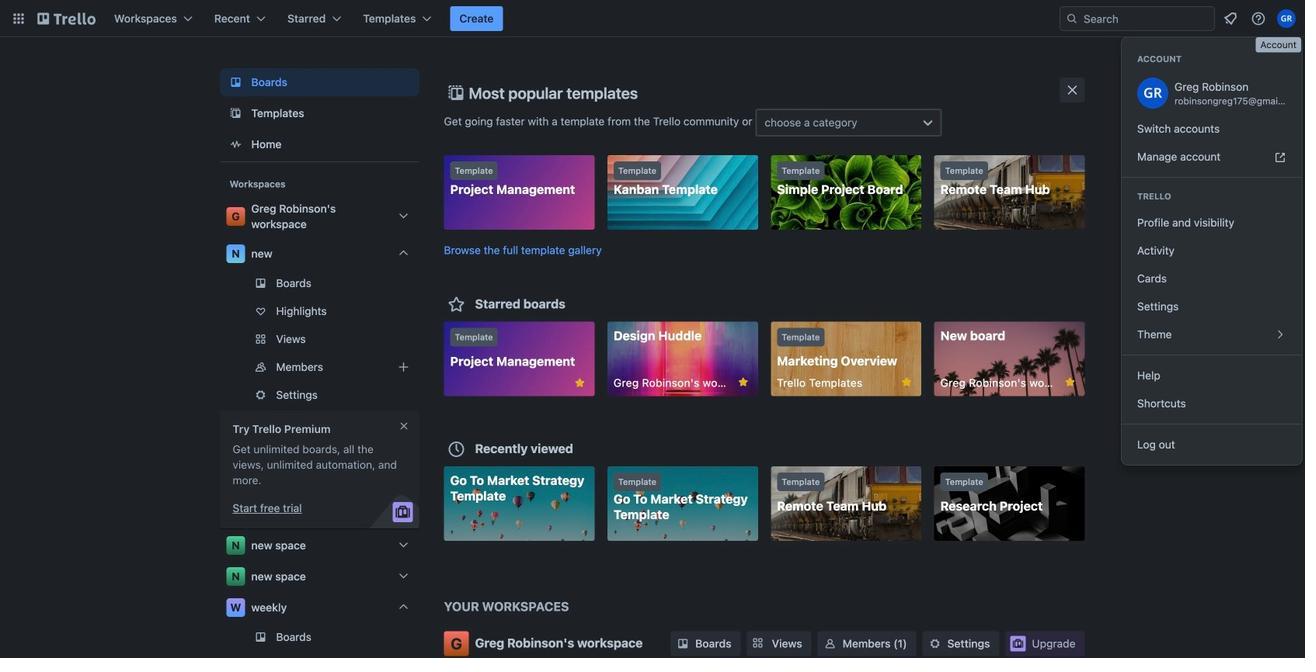 Task type: describe. For each thing, give the bounding box(es) containing it.
open information menu image
[[1251, 11, 1266, 26]]

board image
[[226, 73, 245, 92]]

0 vertical spatial greg robinson (gregrobinson96) image
[[1277, 9, 1296, 28]]

click to unstar this board. it will be removed from your starred list. image
[[736, 376, 750, 390]]

sm image
[[822, 637, 838, 652]]

add image
[[394, 358, 413, 377]]

template board image
[[226, 104, 245, 123]]

2 sm image from the left
[[927, 637, 943, 652]]



Task type: locate. For each thing, give the bounding box(es) containing it.
sm image
[[675, 637, 691, 652], [927, 637, 943, 652]]

0 horizontal spatial greg robinson (gregrobinson96) image
[[1137, 78, 1168, 109]]

tooltip
[[1256, 37, 1301, 53]]

greg robinson (gregrobinson96) image down search field
[[1137, 78, 1168, 109]]

1 horizontal spatial greg robinson (gregrobinson96) image
[[1277, 9, 1296, 28]]

primary element
[[0, 0, 1305, 37]]

home image
[[226, 135, 245, 154]]

1 vertical spatial greg robinson (gregrobinson96) image
[[1137, 78, 1168, 109]]

1 sm image from the left
[[675, 637, 691, 652]]

search image
[[1066, 12, 1078, 25]]

greg robinson (gregrobinson96) image
[[1277, 9, 1296, 28], [1137, 78, 1168, 109]]

0 horizontal spatial sm image
[[675, 637, 691, 652]]

0 notifications image
[[1221, 9, 1240, 28]]

click to unstar this board. it will be removed from your starred list. image
[[573, 376, 587, 390]]

Search field
[[1060, 6, 1215, 31]]

greg robinson (gregrobinson96) image right "open information menu" icon
[[1277, 9, 1296, 28]]

back to home image
[[37, 6, 96, 31]]

1 horizontal spatial sm image
[[927, 637, 943, 652]]



Task type: vqa. For each thing, say whether or not it's contained in the screenshot.
Color: Yellow, Title: None icon
no



